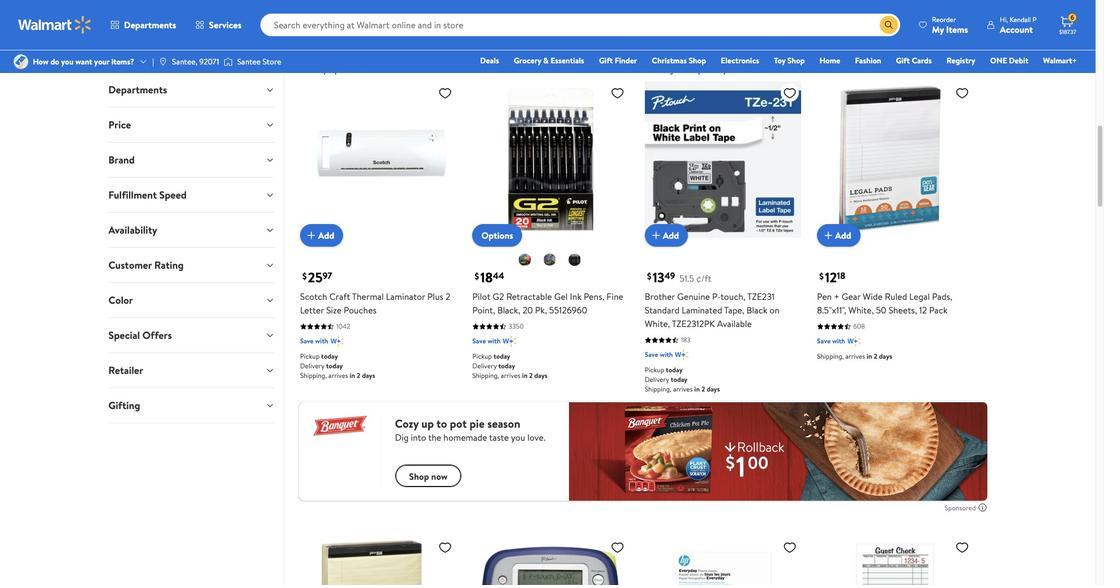 Task type: describe. For each thing, give the bounding box(es) containing it.
pen
[[817, 287, 832, 300]]

today inside 'delivery today shipping, arrives tomorrow'
[[498, 31, 515, 41]]

special offers tab
[[99, 318, 284, 353]]

special offers
[[108, 328, 172, 343]]

2 horizontal spatial shipping, arrives in 2 days
[[817, 348, 892, 358]]

fulfillment speed button
[[99, 178, 284, 212]]

walmart plus image for 51.5 ¢/ft
[[675, 346, 688, 357]]

6
[[1070, 13, 1074, 22]]

$187.37
[[1059, 28, 1076, 36]]

black image
[[568, 250, 582, 263]]

ink
[[570, 287, 582, 300]]

$ 25 97
[[302, 265, 332, 284]]

brother
[[645, 287, 675, 300]]

50+ bought since yesterday
[[645, 62, 727, 72]]

essentials
[[551, 55, 584, 66]]

save for 12
[[817, 333, 831, 343]]

point,
[[472, 301, 495, 313]]

grocery & essentials link
[[509, 54, 589, 67]]

add to favorites list, pen + gear wide ruled legal pads, 8.5"x11", white, 50 sheets, 12 pack image
[[955, 83, 969, 97]]

 image for santee store
[[224, 56, 233, 67]]

&
[[543, 55, 549, 66]]

608
[[853, 318, 865, 328]]

days inside pickup today delivery today in 2 days
[[879, 20, 892, 30]]

retailer button
[[99, 353, 284, 388]]

add button for 51.5 ¢/ft
[[645, 221, 688, 244]]

pickup for 51.5 ¢/ft
[[645, 362, 664, 372]]

customer rating tab
[[99, 248, 284, 283]]

13
[[653, 265, 665, 284]]

pouches
[[344, 301, 377, 313]]

departments button
[[101, 11, 186, 38]]

pickup today delivery today shipping, arrives in 2 days for 25
[[300, 348, 375, 377]]

pack
[[929, 301, 948, 313]]

add to favorites list, hp everyday photo paper, 8 mil, 8.5 x 11, glossy white, 50/pack hewq8723a image
[[783, 537, 797, 552]]

finder
[[615, 55, 637, 66]]

touch,
[[721, 287, 745, 300]]

pickup today delivery today shipping, arrives in 2 days for 18
[[472, 348, 548, 377]]

black,
[[497, 301, 520, 313]]

¢/ft
[[696, 269, 711, 282]]

fulfillment
[[108, 188, 157, 202]]

santee store
[[237, 56, 281, 67]]

delivery inside pickup today delivery today in 2 days
[[817, 11, 841, 20]]

adams guest check form pads, single part, perforated, 50 sh/pad image
[[817, 533, 974, 585]]

on
[[770, 301, 780, 313]]

0 vertical spatial 12
[[825, 265, 837, 284]]

add for 25
[[318, 226, 334, 238]]

services button
[[186, 11, 251, 38]]

sponsored
[[945, 500, 976, 509]]

options link
[[472, 221, 522, 244]]

delivery for 51.5 ¢/ft
[[645, 372, 669, 381]]

kendall
[[1010, 14, 1031, 24]]

you
[[61, 56, 74, 67]]

search icon image
[[884, 20, 893, 29]]

departments tab
[[99, 72, 284, 107]]

genuine
[[677, 287, 710, 300]]

save with for 12
[[817, 333, 845, 343]]

customer rating
[[108, 258, 184, 272]]

add to cart image for 12
[[822, 225, 835, 239]]

santee
[[237, 56, 261, 67]]

$ for 25
[[302, 267, 307, 279]]

pk,
[[535, 301, 547, 313]]

2 inside pickup today delivery today in 2 days
[[874, 20, 877, 30]]

ad disclaimer and feedback image
[[978, 500, 987, 509]]

reorder my items
[[932, 14, 968, 35]]

49
[[665, 267, 675, 279]]

color
[[108, 293, 133, 307]]

delivery today shipping, arrives tomorrow
[[472, 31, 551, 50]]

brother genuine p-touch, tze231 standard laminated tape, black on white, tze2312pk available image
[[645, 78, 801, 235]]

pen + gear wide ruled legal pads, 8.5"x11", canary paper, 50 sheets, 12 pack image
[[300, 533, 456, 585]]

with for 25
[[315, 333, 328, 343]]

thermal
[[352, 287, 384, 300]]

add for 51.5 ¢/ft
[[663, 226, 679, 238]]

add to favorites list, brother genuine p-touch, tze231 standard laminated tape, black on white, tze2312pk available image
[[783, 83, 797, 97]]

toy
[[774, 55, 785, 66]]

departments button
[[99, 72, 284, 107]]

walmart plus image up 'delivery today shipping, arrives tomorrow'
[[503, 6, 516, 17]]

walmart image
[[18, 16, 92, 34]]

my
[[932, 23, 944, 35]]

electronics
[[721, 55, 759, 66]]

sheets,
[[889, 301, 917, 313]]

save down standard at the bottom right of the page
[[645, 347, 658, 356]]

save with down standard at the bottom right of the page
[[645, 347, 673, 356]]

registry link
[[941, 54, 980, 67]]

hp everyday photo paper, 8 mil, 8.5 x 11, glossy white, 50/pack hewq8723a image
[[645, 533, 801, 585]]

tze2312pk
[[672, 314, 715, 327]]

scotch craft thermal laminator plus 2 letter size pouches image
[[300, 78, 456, 235]]

fine
[[607, 287, 623, 300]]

availability tab
[[99, 213, 284, 247]]

toy shop
[[774, 55, 805, 66]]

special
[[108, 328, 140, 343]]

shop for toy shop
[[787, 55, 805, 66]]

gel
[[554, 287, 568, 300]]

pickup for 25
[[300, 348, 320, 358]]

97
[[323, 267, 332, 279]]

walmart plus image for 12
[[847, 332, 861, 344]]

save with for 18
[[472, 333, 501, 343]]

delivery for 18
[[472, 358, 497, 368]]

gift finder link
[[594, 54, 642, 67]]

brother p-touch pt-d200g home & office label maker, easy to use image
[[472, 533, 629, 585]]

store
[[263, 56, 281, 67]]

p
[[1033, 14, 1037, 24]]

fulfillment speed
[[108, 188, 187, 202]]

santee,
[[172, 56, 197, 67]]

gear
[[842, 287, 861, 300]]

services
[[209, 19, 242, 31]]

electronics link
[[716, 54, 764, 67]]

92071
[[199, 56, 219, 67]]

pilot g2 retractable gel ink pens, fine point, black, 20 pk, 55126960 image
[[472, 78, 629, 235]]

0 horizontal spatial 18
[[480, 265, 493, 284]]

save with up 'delivery today shipping, arrives tomorrow'
[[472, 6, 501, 16]]

0 horizontal spatial shipping, arrives in 2 days
[[300, 1, 375, 11]]

craft
[[329, 287, 350, 300]]

g2
[[493, 287, 504, 300]]

save for 18
[[472, 333, 486, 343]]

plus
[[427, 287, 443, 300]]

2 horizontal spatial pickup today delivery today shipping, arrives in 2 days
[[645, 362, 720, 391]]

customer rating button
[[99, 248, 284, 283]]

registry
[[946, 55, 975, 66]]

christmas shop
[[652, 55, 706, 66]]

Search search field
[[260, 14, 900, 36]]

gift finder
[[599, 55, 637, 66]]

deals link
[[475, 54, 504, 67]]

pickup inside pickup today delivery today in 2 days
[[817, 1, 837, 11]]

pickup today delivery today in 2 days
[[817, 1, 892, 30]]

one debit
[[990, 55, 1028, 66]]

save up 'delivery today shipping, arrives tomorrow'
[[472, 6, 486, 16]]



Task type: vqa. For each thing, say whether or not it's contained in the screenshot.
Pen + Gear Wide Ruled Legal Pads, 8.5"x11", Canary Paper, 50 Sheets, 12 Pack image at the left bottom of the page
yes



Task type: locate. For each thing, give the bounding box(es) containing it.
gift left 'finder'
[[599, 55, 613, 66]]

1 horizontal spatial gift
[[896, 55, 910, 66]]

1 shop from the left
[[689, 55, 706, 66]]

pickup today delivery today shipping, arrives in 2 days down 1042
[[300, 348, 375, 377]]

delivery inside 'delivery today shipping, arrives tomorrow'
[[472, 31, 497, 41]]

size
[[326, 301, 342, 313]]

today
[[838, 1, 855, 11], [843, 11, 860, 20], [498, 31, 515, 41], [321, 348, 338, 358], [494, 348, 510, 358], [326, 358, 343, 368], [498, 358, 515, 368], [666, 362, 683, 372], [671, 372, 688, 381]]

gift cards link
[[891, 54, 937, 67]]

1 horizontal spatial add button
[[645, 221, 688, 244]]

hi,
[[1000, 14, 1008, 24]]

 image
[[224, 56, 233, 67], [158, 57, 167, 66]]

grocery & essentials
[[514, 55, 584, 66]]

gift
[[599, 55, 613, 66], [896, 55, 910, 66]]

with down tze2312pk
[[660, 347, 673, 356]]

assorted image
[[518, 250, 532, 263]]

items
[[946, 23, 968, 35]]

add to favorites list, pilot g2 retractable gel ink pens, fine point, black, 20 pk, 55126960 image
[[611, 83, 624, 97]]

arrives inside 'delivery today shipping, arrives tomorrow'
[[501, 41, 520, 50]]

0 horizontal spatial white,
[[645, 314, 670, 327]]

gift left cards
[[896, 55, 910, 66]]

price tab
[[99, 108, 284, 142]]

2 horizontal spatial add
[[835, 226, 851, 238]]

days
[[362, 1, 375, 11], [707, 1, 720, 11], [879, 20, 892, 30], [879, 348, 892, 358], [362, 368, 375, 377], [534, 368, 548, 377], [707, 381, 720, 391]]

save with for 25
[[300, 333, 328, 343]]

one
[[990, 55, 1007, 66]]

$ for 13
[[647, 267, 651, 279]]

3 add to cart image from the left
[[822, 225, 835, 239]]

3 $ from the left
[[647, 267, 651, 279]]

pads,
[[932, 287, 952, 300]]

add button for 12
[[817, 221, 860, 244]]

shop
[[689, 55, 706, 66], [787, 55, 805, 66]]

departments inside popup button
[[124, 19, 176, 31]]

rating
[[154, 258, 184, 272]]

gifting tab
[[99, 388, 284, 423]]

add to cart image for 51.5 ¢/ft
[[649, 225, 663, 239]]

add to cart image up 25
[[305, 225, 318, 239]]

 image right "92071"
[[224, 56, 233, 67]]

add button up the 97
[[300, 221, 343, 244]]

add for 12
[[835, 226, 851, 238]]

pickup today delivery today shipping, arrives in 2 days
[[300, 348, 375, 377], [472, 348, 548, 377], [645, 362, 720, 391]]

speed
[[159, 188, 187, 202]]

pickup for 18
[[472, 348, 492, 358]]

walmart plus image down 183
[[675, 346, 688, 357]]

add button for 25
[[300, 221, 343, 244]]

1 horizontal spatial 12
[[919, 301, 927, 313]]

ruled
[[885, 287, 907, 300]]

with for 18
[[488, 333, 501, 343]]

$ inside the $ 25 97
[[302, 267, 307, 279]]

0 horizontal spatial  image
[[158, 57, 167, 66]]

shop for christmas shop
[[689, 55, 706, 66]]

with up 'delivery today shipping, arrives tomorrow'
[[488, 6, 501, 16]]

grocery
[[514, 55, 541, 66]]

white, inside pen + gear wide ruled legal pads, 8.5"x11", white, 50 sheets, 12 pack
[[848, 301, 874, 313]]

pilot
[[472, 287, 490, 300]]

customer
[[108, 258, 152, 272]]

add button up $ 12 18
[[817, 221, 860, 244]]

1 horizontal spatial white,
[[848, 301, 874, 313]]

$ up pen
[[819, 267, 824, 279]]

departments inside dropdown button
[[108, 83, 167, 97]]

 image right |
[[158, 57, 167, 66]]

51.5
[[680, 269, 694, 282]]

1 horizontal spatial  image
[[224, 56, 233, 67]]

walmart plus image
[[503, 332, 516, 344]]

1 vertical spatial white,
[[645, 314, 670, 327]]

pens,
[[584, 287, 604, 300]]

brand tab
[[99, 143, 284, 177]]

add to favorites list, brother p-touch pt-d200g home & office label maker, easy to use image
[[611, 537, 624, 552]]

2 inside scotch craft thermal laminator plus 2 letter size pouches
[[446, 287, 450, 300]]

white, up 608
[[848, 301, 874, 313]]

12 down 'legal'
[[919, 301, 927, 313]]

1 horizontal spatial add
[[663, 226, 679, 238]]

p-
[[712, 287, 721, 300]]

availability button
[[99, 213, 284, 247]]

items?
[[111, 56, 134, 67]]

price button
[[99, 108, 284, 142]]

since
[[681, 62, 696, 72]]

scotch craft thermal laminator plus 2 letter size pouches
[[300, 287, 450, 313]]

save with down the letter
[[300, 333, 328, 343]]

1 add from the left
[[318, 226, 334, 238]]

+
[[834, 287, 839, 300]]

gift for gift finder
[[599, 55, 613, 66]]

1042
[[336, 318, 350, 328]]

 image for santee, 92071
[[158, 57, 167, 66]]

one debit link
[[985, 54, 1033, 67]]

0 horizontal spatial add to cart image
[[305, 225, 318, 239]]

1 add button from the left
[[300, 221, 343, 244]]

0 horizontal spatial add
[[318, 226, 334, 238]]

yesterday
[[698, 62, 727, 72]]

save with
[[472, 6, 501, 16], [300, 333, 328, 343], [472, 333, 501, 343], [817, 333, 845, 343], [645, 347, 673, 356]]

shipping, arrives in 2 days
[[300, 1, 375, 11], [645, 1, 720, 11], [817, 348, 892, 358]]

2 add from the left
[[663, 226, 679, 238]]

2
[[357, 1, 360, 11], [701, 1, 705, 11], [874, 20, 877, 30], [446, 287, 450, 300], [874, 348, 877, 358], [357, 368, 360, 377], [529, 368, 533, 377], [701, 381, 705, 391]]

 image
[[14, 54, 28, 69]]

2 horizontal spatial add to cart image
[[822, 225, 835, 239]]

departments up |
[[124, 19, 176, 31]]

your
[[94, 56, 109, 67]]

with down the 8.5"x11",
[[832, 333, 845, 343]]

how
[[33, 56, 49, 67]]

1 horizontal spatial shop
[[787, 55, 805, 66]]

assorted ink image
[[543, 250, 557, 263]]

retailer tab
[[99, 353, 284, 388]]

gift cards
[[896, 55, 932, 66]]

pilot g2 retractable gel ink pens, fine point, black, 20 pk, 55126960
[[472, 287, 623, 313]]

2 $ from the left
[[475, 267, 479, 279]]

2 add button from the left
[[645, 221, 688, 244]]

how do you want your items?
[[33, 56, 134, 67]]

walmart plus image down 1042
[[330, 332, 344, 344]]

$ 18 44
[[475, 265, 504, 284]]

1 horizontal spatial 18
[[837, 267, 845, 279]]

$ inside $ 12 18
[[819, 267, 824, 279]]

8.5"x11",
[[817, 301, 846, 313]]

pen + gear wide ruled legal pads, 8.5"x11", white, 50 sheets, 12 pack image
[[817, 78, 974, 235]]

0 horizontal spatial 12
[[825, 265, 837, 284]]

0 vertical spatial departments
[[124, 19, 176, 31]]

shipping,
[[300, 1, 327, 11], [645, 1, 671, 11], [472, 41, 499, 50], [817, 348, 844, 358], [300, 368, 327, 377], [472, 368, 499, 377], [645, 381, 671, 391]]

12 up +
[[825, 265, 837, 284]]

save with down the 8.5"x11",
[[817, 333, 845, 343]]

add up the 97
[[318, 226, 334, 238]]

add to favorites list, pen + gear wide ruled legal pads, 8.5"x11", canary paper, 50 sheets, 12 pack image
[[438, 537, 452, 552]]

$ for 12
[[819, 267, 824, 279]]

1 add to cart image from the left
[[305, 225, 318, 239]]

add to cart image
[[305, 225, 318, 239], [649, 225, 663, 239], [822, 225, 835, 239]]

in
[[350, 1, 355, 11], [694, 1, 700, 11], [867, 20, 872, 30], [867, 348, 872, 358], [350, 368, 355, 377], [522, 368, 527, 377], [694, 381, 700, 391]]

christmas
[[652, 55, 687, 66]]

delivery for 25
[[300, 358, 324, 368]]

1 vertical spatial 12
[[919, 301, 927, 313]]

delivery
[[817, 11, 841, 20], [472, 31, 497, 41], [300, 358, 324, 368], [472, 358, 497, 368], [645, 372, 669, 381]]

2 gift from the left
[[896, 55, 910, 66]]

20
[[523, 301, 533, 313]]

add to favorites list, scotch craft thermal laminator plus 2 letter size pouches image
[[438, 83, 452, 97]]

black
[[747, 301, 767, 313]]

pickup today delivery today shipping, arrives in 2 days down walmart plus image
[[472, 348, 548, 377]]

add to cart image up 13
[[649, 225, 663, 239]]

18 up pilot
[[480, 265, 493, 284]]

available
[[717, 314, 752, 327]]

brand
[[108, 153, 135, 167]]

Walmart Site-Wide search field
[[260, 14, 900, 36]]

0 vertical spatial white,
[[848, 301, 874, 313]]

18 up +
[[837, 267, 845, 279]]

18 inside $ 12 18
[[837, 267, 845, 279]]

50+
[[645, 62, 657, 72]]

add to favorites list, adams guest check form pads, single part, perforated, 50 sh/pad image
[[955, 537, 969, 552]]

1 gift from the left
[[599, 55, 613, 66]]

options
[[481, 226, 513, 239]]

save
[[472, 6, 486, 16], [300, 333, 314, 343], [472, 333, 486, 343], [817, 333, 831, 343], [645, 347, 658, 356]]

0 horizontal spatial gift
[[599, 55, 613, 66]]

save down the letter
[[300, 333, 314, 343]]

with down the letter
[[315, 333, 328, 343]]

walmart+
[[1043, 55, 1077, 66]]

with for 12
[[832, 333, 845, 343]]

add to cart image for 25
[[305, 225, 318, 239]]

save for 25
[[300, 333, 314, 343]]

12 inside pen + gear wide ruled legal pads, 8.5"x11", white, 50 sheets, 12 pack
[[919, 301, 927, 313]]

walmart plus image
[[503, 6, 516, 17], [330, 332, 344, 344], [847, 332, 861, 344], [675, 346, 688, 357]]

1 horizontal spatial pickup today delivery today shipping, arrives in 2 days
[[472, 348, 548, 377]]

$ up pilot
[[475, 267, 479, 279]]

with
[[488, 6, 501, 16], [315, 333, 328, 343], [488, 333, 501, 343], [832, 333, 845, 343], [660, 347, 673, 356]]

home
[[820, 55, 840, 66]]

$ left 13
[[647, 267, 651, 279]]

2 shop from the left
[[787, 55, 805, 66]]

laminated
[[682, 301, 722, 313]]

44
[[493, 267, 504, 279]]

50
[[876, 301, 886, 313]]

gift for gift cards
[[896, 55, 910, 66]]

0 horizontal spatial pickup today delivery today shipping, arrives in 2 days
[[300, 348, 375, 377]]

0 horizontal spatial shop
[[689, 55, 706, 66]]

walmart plus image for 25
[[330, 332, 344, 344]]

toy shop link
[[769, 54, 810, 67]]

$
[[302, 267, 307, 279], [475, 267, 479, 279], [647, 267, 651, 279], [819, 267, 824, 279]]

retractable
[[506, 287, 552, 300]]

add button up 49
[[645, 221, 688, 244]]

$ left 25
[[302, 267, 307, 279]]

18
[[480, 265, 493, 284], [837, 267, 845, 279]]

$ 13 49 51.5 ¢/ft brother genuine p-touch, tze231 standard laminated tape, black on white, tze2312pk available
[[645, 265, 780, 327]]

tze231
[[747, 287, 775, 300]]

2 add to cart image from the left
[[649, 225, 663, 239]]

save left walmart plus image
[[472, 333, 486, 343]]

$ inside $ 13 49 51.5 ¢/ft brother genuine p-touch, tze231 standard laminated tape, black on white, tze2312pk available
[[647, 267, 651, 279]]

add up $ 12 18
[[835, 226, 851, 238]]

do
[[50, 56, 59, 67]]

3 add from the left
[[835, 226, 851, 238]]

$ for 18
[[475, 267, 479, 279]]

pen + gear wide ruled legal pads, 8.5"x11", white, 50 sheets, 12 pack
[[817, 287, 952, 313]]

1 horizontal spatial add to cart image
[[649, 225, 663, 239]]

with left walmart plus image
[[488, 333, 501, 343]]

save with left walmart plus image
[[472, 333, 501, 343]]

walmart plus image down 608
[[847, 332, 861, 344]]

save down the 8.5"x11",
[[817, 333, 831, 343]]

santee, 92071
[[172, 56, 219, 67]]

183
[[681, 332, 690, 342]]

0 horizontal spatial add button
[[300, 221, 343, 244]]

3 add button from the left
[[817, 221, 860, 244]]

2 horizontal spatial add button
[[817, 221, 860, 244]]

color button
[[99, 283, 284, 318]]

add to cart image up $ 12 18
[[822, 225, 835, 239]]

1 horizontal spatial shipping, arrives in 2 days
[[645, 1, 720, 11]]

white, inside $ 13 49 51.5 ¢/ft brother genuine p-touch, tze231 standard laminated tape, black on white, tze2312pk available
[[645, 314, 670, 327]]

scotch
[[300, 287, 327, 300]]

add up 49
[[663, 226, 679, 238]]

white,
[[848, 301, 874, 313], [645, 314, 670, 327]]

brand button
[[99, 143, 284, 177]]

shipping, inside 'delivery today shipping, arrives tomorrow'
[[472, 41, 499, 50]]

pickup today delivery today shipping, arrives in 2 days down 183
[[645, 362, 720, 391]]

color tab
[[99, 283, 284, 318]]

white, down standard at the bottom right of the page
[[645, 314, 670, 327]]

6 $187.37
[[1059, 13, 1076, 36]]

offers
[[142, 328, 172, 343]]

fashion
[[855, 55, 881, 66]]

1 $ from the left
[[302, 267, 307, 279]]

gifting
[[108, 399, 140, 413]]

gift inside "link"
[[896, 55, 910, 66]]

hi, kendall p account
[[1000, 14, 1037, 35]]

4 $ from the left
[[819, 267, 824, 279]]

1 vertical spatial departments
[[108, 83, 167, 97]]

in inside pickup today delivery today in 2 days
[[867, 20, 872, 30]]

12
[[825, 265, 837, 284], [919, 301, 927, 313]]

departments down items?
[[108, 83, 167, 97]]

wide
[[863, 287, 883, 300]]

$ inside $ 18 44
[[475, 267, 479, 279]]

fulfillment speed tab
[[99, 178, 284, 212]]



